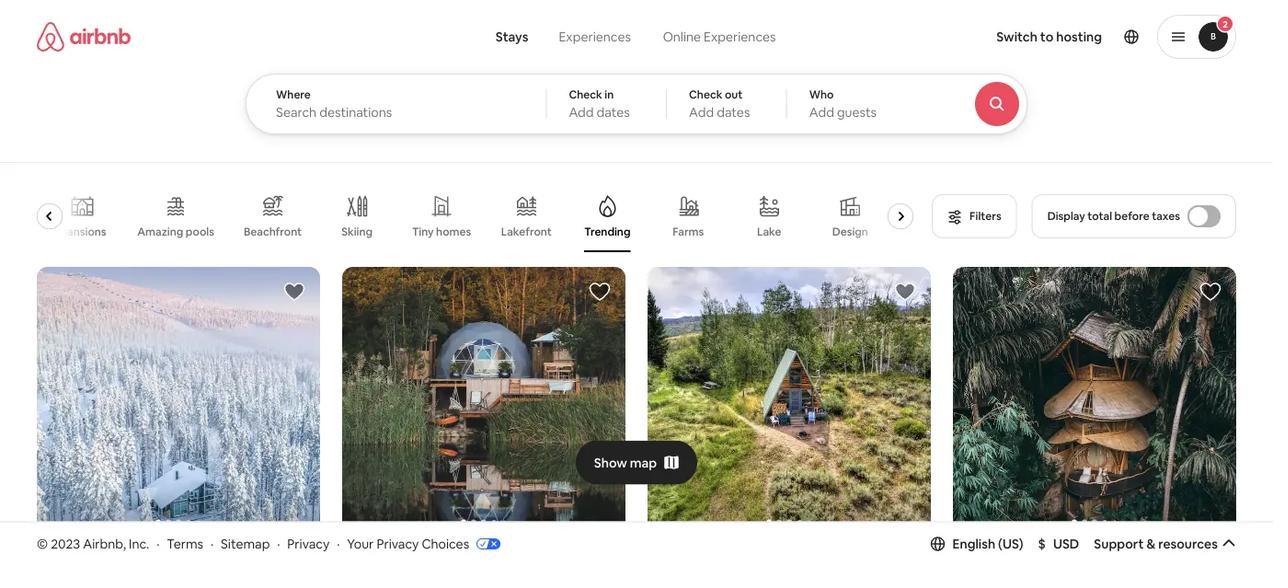 Task type: vqa. For each thing, say whether or not it's contained in the screenshot.
in
yes



Task type: describe. For each thing, give the bounding box(es) containing it.
add for check in add dates
[[569, 104, 594, 121]]

airbnb,
[[83, 535, 126, 552]]

sitemap link
[[221, 535, 270, 552]]

support & resources button
[[1095, 535, 1237, 552]]

2
[[1223, 18, 1229, 30]]

4.95
[[904, 547, 931, 565]]

amazing pools
[[137, 225, 214, 239]]

add to wishlist: tulbagh, south africa image
[[589, 281, 611, 303]]

hosting
[[1057, 29, 1103, 45]]

terms link
[[167, 535, 203, 552]]

privacy link
[[288, 535, 330, 552]]

add inside who add guests
[[810, 104, 835, 121]]

pools
[[186, 225, 214, 239]]

tiny homes
[[412, 225, 472, 239]]

experiences inside "button"
[[559, 29, 631, 45]]

filters
[[970, 209, 1002, 223]]

who
[[810, 87, 834, 102]]

english (us) button
[[931, 535, 1024, 552]]

english
[[953, 535, 996, 552]]

switch to hosting
[[997, 29, 1103, 45]]

$
[[1039, 535, 1046, 552]]

3 · from the left
[[277, 535, 280, 552]]

$ usd
[[1039, 535, 1080, 552]]

&
[[1147, 535, 1156, 552]]

stays
[[496, 29, 529, 45]]

abiansemal,
[[954, 547, 1033, 565]]

map
[[630, 454, 657, 471]]

usd
[[1054, 535, 1080, 552]]

1 · from the left
[[157, 535, 160, 552]]

2 button
[[1158, 15, 1237, 59]]

2 experiences from the left
[[704, 29, 776, 45]]

abiansemal, indonesia
[[954, 547, 1099, 565]]

(us)
[[999, 535, 1024, 552]]

check in add dates
[[569, 87, 630, 121]]

terms · sitemap · privacy
[[167, 535, 330, 552]]

group containing mansions
[[37, 180, 921, 252]]

4.85
[[1209, 547, 1237, 565]]

show map
[[594, 454, 657, 471]]

2023
[[51, 535, 80, 552]]

Where field
[[276, 104, 517, 121]]

where
[[276, 87, 311, 102]]

add to wishlist: kittilä, finland image
[[283, 281, 306, 303]]

display total before taxes button
[[1032, 194, 1237, 238]]

display total before taxes
[[1048, 209, 1181, 223]]

none search field containing stays
[[246, 0, 1078, 134]]

display
[[1048, 209, 1086, 223]]

inc.
[[129, 535, 149, 552]]

terms
[[167, 535, 203, 552]]

4 · from the left
[[337, 535, 340, 552]]

lake
[[758, 225, 782, 239]]

dates for check out add dates
[[717, 104, 750, 121]]

experiences button
[[543, 18, 647, 55]]

4.9
[[301, 547, 320, 565]]

farms
[[673, 225, 704, 239]]

tiny
[[412, 225, 434, 239]]

sitemap
[[221, 535, 270, 552]]

skiing
[[342, 225, 373, 239]]

indonesia
[[1036, 547, 1099, 565]]

dates for check in add dates
[[597, 104, 630, 121]]



Task type: locate. For each thing, give the bounding box(es) containing it.
1 horizontal spatial check
[[689, 87, 723, 102]]

experiences
[[559, 29, 631, 45], [704, 29, 776, 45]]

online experiences link
[[647, 18, 793, 55]]

in
[[605, 87, 614, 102]]

2 · from the left
[[211, 535, 214, 552]]

total
[[1088, 209, 1113, 223]]

filters button
[[932, 194, 1018, 238]]

add down online experiences
[[689, 104, 714, 121]]

1 privacy from the left
[[288, 535, 330, 552]]

dates
[[597, 104, 630, 121], [717, 104, 750, 121]]

4.95 out of 5 average rating image
[[889, 547, 931, 565]]

group
[[37, 180, 921, 252], [37, 267, 320, 536], [342, 267, 626, 536], [648, 267, 931, 536], [954, 267, 1237, 536]]

0 horizontal spatial add
[[569, 104, 594, 121]]

· left 4.9 out of 5 average rating 'icon'
[[277, 535, 280, 552]]

None search field
[[246, 0, 1078, 134]]

trending
[[585, 225, 631, 239]]

3 add from the left
[[810, 104, 835, 121]]

check inside "check in add dates"
[[569, 87, 603, 102]]

resources
[[1159, 535, 1219, 552]]

online
[[663, 29, 701, 45]]

homes
[[436, 225, 472, 239]]

1 dates from the left
[[597, 104, 630, 121]]

· left "your" at the left bottom of the page
[[337, 535, 340, 552]]

finland
[[82, 547, 129, 565]]

support
[[1095, 535, 1144, 552]]

what can we help you find? tab list
[[481, 18, 647, 55]]

·
[[157, 535, 160, 552], [211, 535, 214, 552], [277, 535, 280, 552], [337, 535, 340, 552]]

check out add dates
[[689, 87, 750, 121]]

add inside 'check out add dates'
[[689, 104, 714, 121]]

©
[[37, 535, 48, 552]]

add
[[569, 104, 594, 121], [689, 104, 714, 121], [810, 104, 835, 121]]

2 add from the left
[[689, 104, 714, 121]]

add to wishlist: walden, colorado image
[[895, 281, 917, 303]]

kittilä, finland
[[37, 547, 129, 565]]

profile element
[[821, 0, 1237, 74]]

mansions
[[58, 225, 106, 239]]

4.9 out of 5 average rating image
[[286, 547, 320, 565]]

1 horizontal spatial experiences
[[704, 29, 776, 45]]

choices
[[422, 535, 470, 552]]

your
[[347, 535, 374, 552]]

lakefront
[[501, 225, 552, 239]]

your privacy choices link
[[347, 535, 501, 553]]

check left out
[[689, 87, 723, 102]]

amazing
[[137, 225, 183, 239]]

0 horizontal spatial check
[[569, 87, 603, 102]]

1 experiences from the left
[[559, 29, 631, 45]]

stays tab panel
[[246, 74, 1078, 134]]

experiences up in
[[559, 29, 631, 45]]

switch to hosting link
[[986, 17, 1114, 56]]

beachfront
[[244, 225, 302, 239]]

who add guests
[[810, 87, 877, 121]]

show
[[594, 454, 628, 471]]

taxes
[[1153, 209, 1181, 223]]

1 horizontal spatial privacy
[[377, 535, 419, 552]]

add for check out add dates
[[689, 104, 714, 121]]

africa
[[443, 547, 482, 565]]

tulbagh, south africa
[[342, 547, 482, 565]]

your privacy choices
[[347, 535, 470, 552]]

check for check out add dates
[[689, 87, 723, 102]]

stays button
[[481, 18, 543, 55]]

dates down in
[[597, 104, 630, 121]]

check
[[569, 87, 603, 102], [689, 87, 723, 102]]

1 add from the left
[[569, 104, 594, 121]]

support & resources
[[1095, 535, 1219, 552]]

add down experiences "button" on the top of page
[[569, 104, 594, 121]]

· right the inc.
[[157, 535, 160, 552]]

1 horizontal spatial dates
[[717, 104, 750, 121]]

south
[[401, 547, 440, 565]]

0 horizontal spatial experiences
[[559, 29, 631, 45]]

online experiences
[[663, 29, 776, 45]]

check inside 'check out add dates'
[[689, 87, 723, 102]]

© 2023 airbnb, inc. ·
[[37, 535, 160, 552]]

dates inside 'check out add dates'
[[717, 104, 750, 121]]

add inside "check in add dates"
[[569, 104, 594, 121]]

dates down out
[[717, 104, 750, 121]]

out
[[725, 87, 743, 102]]

experiences right online
[[704, 29, 776, 45]]

guests
[[837, 104, 877, 121]]

show map button
[[576, 441, 698, 485]]

to
[[1041, 29, 1054, 45]]

4.85 out of 5 average rating image
[[1194, 547, 1237, 565]]

check for check in add dates
[[569, 87, 603, 102]]

1 horizontal spatial add
[[689, 104, 714, 121]]

· right terms link
[[211, 535, 214, 552]]

privacy
[[288, 535, 330, 552], [377, 535, 419, 552]]

add to wishlist: abiansemal, indonesia image
[[1200, 281, 1222, 303]]

english (us)
[[953, 535, 1024, 552]]

tulbagh,
[[342, 547, 398, 565]]

dates inside "check in add dates"
[[597, 104, 630, 121]]

switch
[[997, 29, 1038, 45]]

2 check from the left
[[689, 87, 723, 102]]

design
[[833, 225, 869, 239]]

2 dates from the left
[[717, 104, 750, 121]]

1 check from the left
[[569, 87, 603, 102]]

2 privacy from the left
[[377, 535, 419, 552]]

0 horizontal spatial dates
[[597, 104, 630, 121]]

0 horizontal spatial privacy
[[288, 535, 330, 552]]

2 horizontal spatial add
[[810, 104, 835, 121]]

add down who
[[810, 104, 835, 121]]

check left in
[[569, 87, 603, 102]]

kittilä,
[[37, 547, 79, 565]]

before
[[1115, 209, 1150, 223]]



